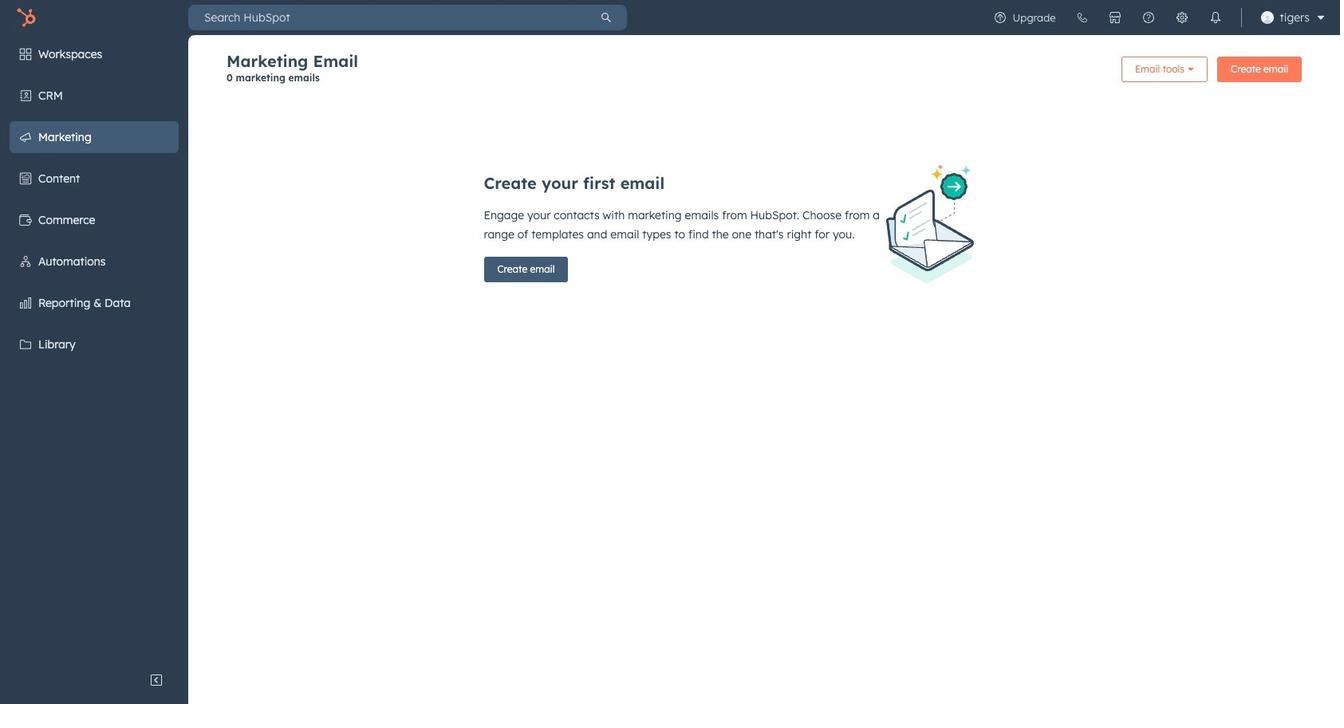 Task type: describe. For each thing, give the bounding box(es) containing it.
Search HubSpot search field
[[188, 5, 585, 30]]

notifications image
[[1209, 11, 1222, 24]]

howard n/a image
[[1261, 11, 1274, 24]]

settings image
[[1175, 11, 1188, 24]]

marketplaces image
[[1108, 11, 1121, 24]]



Task type: locate. For each thing, give the bounding box(es) containing it.
help image
[[1142, 11, 1155, 24]]

banner
[[227, 51, 1302, 93]]

menu
[[983, 0, 1331, 35], [0, 35, 188, 664]]

1 horizontal spatial menu
[[983, 0, 1331, 35]]

0 horizontal spatial menu
[[0, 35, 188, 664]]



Task type: vqa. For each thing, say whether or not it's contained in the screenshot.
Help icon
yes



